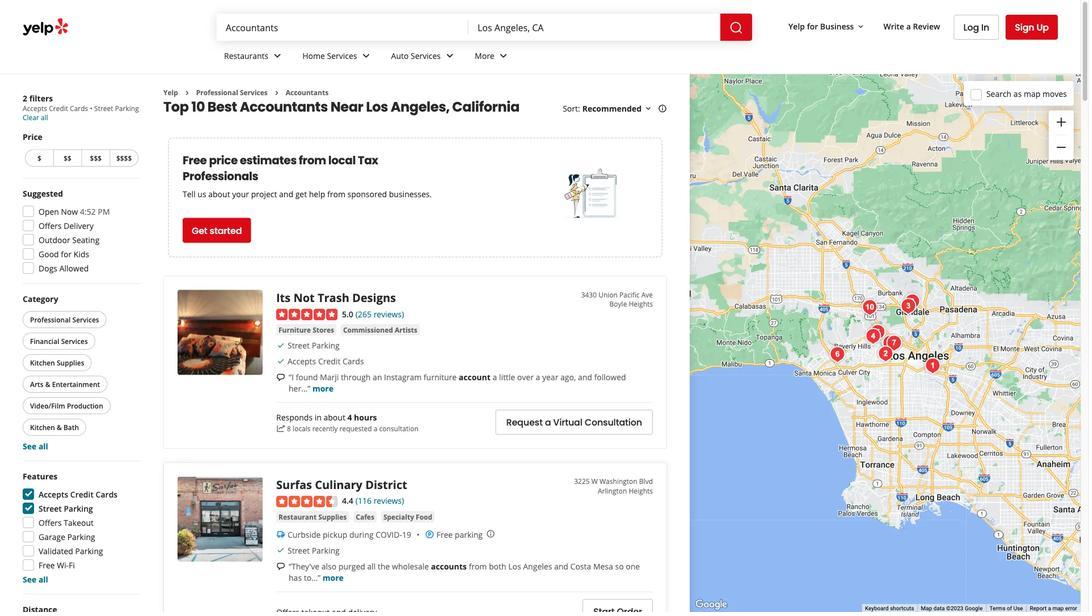 Task type: vqa. For each thing, say whether or not it's contained in the screenshot.
the Services related to professional services button
yes



Task type: describe. For each thing, give the bounding box(es) containing it.
estimates
[[240, 152, 297, 168]]

24 chevron down v2 image for restaurants
[[271, 49, 284, 63]]

$$ button
[[53, 150, 81, 167]]

started
[[210, 224, 242, 237]]

financial services button
[[23, 333, 95, 350]]

ave
[[642, 290, 653, 300]]

yelp for business
[[789, 21, 854, 32]]

a left "little"
[[493, 372, 497, 383]]

5 star rating image
[[276, 309, 338, 321]]

•
[[90, 104, 92, 113]]

a left year
[[536, 372, 540, 383]]

kitchen for kitchen & bath
[[30, 423, 55, 432]]

free price estimates from local tax professionals image
[[564, 165, 621, 222]]

yelp for yelp for business
[[789, 21, 805, 32]]

best
[[208, 97, 237, 116]]

restaurant
[[279, 513, 317, 522]]

16 speech v2 image
[[276, 373, 285, 382]]

restaurants link
[[215, 41, 293, 74]]

group containing category
[[20, 293, 141, 452]]

request a virtual consultation button
[[496, 410, 653, 435]]

search
[[987, 88, 1012, 99]]

followed
[[594, 372, 626, 383]]

1 horizontal spatial accepts credit cards
[[288, 356, 364, 367]]

both
[[489, 561, 506, 572]]

(116
[[356, 496, 372, 507]]

purged
[[339, 561, 365, 572]]

cafes
[[356, 513, 374, 522]]

zoom out image
[[1055, 141, 1068, 154]]

about inside free price estimates from local tax professionals tell us about your project and get help from sponsored businesses.
[[208, 189, 230, 200]]

trash
[[318, 290, 349, 306]]

curbside
[[288, 530, 321, 540]]

locals
[[293, 424, 311, 434]]

5.0
[[342, 309, 353, 320]]

log in
[[964, 21, 990, 34]]

project
[[251, 189, 277, 200]]

$$
[[64, 153, 71, 163]]

parking down takeout
[[67, 532, 95, 543]]

clear
[[23, 113, 39, 122]]

artspace warehouse image
[[862, 325, 885, 348]]

log
[[964, 21, 979, 34]]

16 chevron right v2 image
[[272, 88, 281, 97]]

kids
[[74, 249, 89, 260]]

all down free wi-fi
[[39, 575, 48, 585]]

professional inside button
[[30, 315, 71, 325]]

from inside from both los angeles and costa mesa so one has to..."
[[469, 561, 487, 572]]

all left the
[[367, 561, 376, 572]]

surfas culinary district image
[[875, 343, 897, 366]]

free price estimates from local tax professionals tell us about your project and get help from sponsored businesses.
[[183, 152, 432, 200]]

1 vertical spatial accepts credit cards
[[39, 489, 118, 500]]

all inside the 2 filters accepts credit cards • street parking clear all
[[41, 113, 48, 122]]

food
[[416, 513, 432, 522]]

through
[[341, 372, 371, 383]]

map region
[[676, 0, 1089, 613]]

open now 4:52 pm
[[39, 206, 110, 217]]

see all button for features
[[23, 575, 48, 585]]

more link for not
[[313, 383, 334, 394]]

boyle
[[610, 300, 627, 309]]

auto services link
[[382, 41, 466, 74]]

16 checkmark v2 image
[[276, 546, 285, 556]]

free for price
[[183, 152, 207, 168]]

restaurant supplies
[[279, 513, 347, 522]]

in
[[982, 21, 990, 34]]

more for culinary
[[323, 573, 344, 583]]

arlington
[[598, 487, 627, 496]]

kitchen supplies button
[[23, 355, 92, 372]]

at&t store - los angeles image
[[879, 332, 902, 355]]

4.4 link
[[342, 495, 353, 507]]

suggested
[[23, 188, 63, 199]]

cafes link
[[354, 512, 377, 523]]

for for good
[[61, 249, 72, 260]]

use
[[1014, 606, 1023, 613]]

cards inside the 2 filters accepts credit cards • street parking clear all
[[70, 104, 88, 113]]

stores
[[313, 325, 334, 335]]

accountants link
[[286, 88, 329, 97]]

1 horizontal spatial its not trash designs image
[[922, 355, 944, 378]]

request a virtual consultation
[[506, 417, 642, 429]]

verizon image
[[883, 332, 906, 355]]

district
[[366, 477, 407, 493]]

filters
[[29, 93, 53, 104]]

now
[[61, 206, 78, 217]]

validated parking
[[39, 546, 103, 557]]

local
[[328, 152, 356, 168]]

specialty food link
[[381, 512, 435, 523]]

parking up takeout
[[64, 504, 93, 514]]

clear all link
[[23, 113, 48, 122]]

one
[[626, 561, 640, 572]]

price group
[[23, 131, 141, 169]]

0 horizontal spatial its not trash designs image
[[178, 290, 263, 375]]

& for kitchen
[[57, 423, 62, 432]]

terms of use
[[990, 606, 1023, 613]]

street parking for 16 checkmark v2 icon
[[288, 545, 340, 556]]

of
[[1007, 606, 1012, 613]]

wholesale
[[392, 561, 429, 572]]

angeles
[[523, 561, 552, 572]]

1 horizontal spatial about
[[324, 412, 345, 423]]

cards inside group
[[96, 489, 118, 500]]

search as map moves
[[987, 88, 1067, 99]]

"i found marji through an instagram furniture account
[[289, 372, 491, 383]]

union
[[599, 290, 618, 300]]

street up offers takeout
[[39, 504, 62, 514]]

business categories element
[[215, 41, 1058, 74]]

moves
[[1043, 88, 1067, 99]]

commissioned artists
[[343, 325, 417, 335]]

16 shipping v2 image
[[276, 531, 285, 540]]

parking inside the 2 filters accepts credit cards • street parking clear all
[[115, 104, 139, 113]]

3225
[[574, 477, 590, 487]]

5.0 link
[[342, 308, 353, 320]]

culinary
[[315, 477, 363, 493]]

allowed
[[59, 263, 89, 274]]

(116 reviews) link
[[356, 495, 404, 507]]

zoom in image
[[1055, 115, 1068, 129]]

parking down the garage parking
[[75, 546, 103, 557]]

costa
[[571, 561, 591, 572]]

restaurants
[[224, 50, 269, 61]]

furniture stores button
[[276, 325, 336, 336]]

its not trash designs link
[[276, 290, 396, 306]]

angeles,
[[391, 97, 450, 116]]

free wi-fi
[[39, 560, 75, 571]]

price
[[209, 152, 238, 168]]

her..."
[[289, 383, 311, 394]]

kitchen for kitchen supplies
[[30, 358, 55, 368]]

video/film production button
[[23, 398, 111, 415]]

arts & entertainment
[[30, 380, 100, 389]]

group containing suggested
[[19, 188, 141, 277]]

cafes button
[[354, 512, 377, 523]]

furniture stores
[[279, 325, 334, 335]]

pm
[[98, 206, 110, 217]]

credit inside the 2 filters accepts credit cards • street parking clear all
[[49, 104, 68, 113]]

its
[[276, 290, 291, 306]]

free for parking
[[437, 530, 453, 540]]

recently
[[312, 424, 338, 434]]

entertainment
[[52, 380, 100, 389]]

16 trending v2 image
[[276, 425, 285, 434]]

delivery
[[64, 220, 94, 231]]

map for error
[[1053, 606, 1064, 613]]

heights for its not trash designs
[[629, 300, 653, 309]]

offers for offers takeout
[[39, 518, 62, 529]]

accountants up estimates
[[240, 97, 328, 116]]

review
[[913, 21, 941, 32]]



Task type: locate. For each thing, give the bounding box(es) containing it.
(116 reviews)
[[356, 496, 404, 507]]

0 vertical spatial more
[[313, 383, 334, 394]]

from left 'local'
[[299, 152, 326, 168]]

parking down stores on the left of the page
[[312, 340, 340, 351]]

16 chevron down v2 image left 16 info v2 icon
[[644, 104, 653, 113]]

2 vertical spatial street parking
[[288, 545, 340, 556]]

0 horizontal spatial free
[[39, 560, 55, 571]]

2 vertical spatial cards
[[96, 489, 118, 500]]

3 24 chevron down v2 image from the left
[[443, 49, 457, 63]]

supplies up the pickup
[[318, 513, 347, 522]]

dogs
[[39, 263, 57, 274]]

street down furniture
[[288, 340, 310, 351]]

sign up
[[1015, 21, 1049, 33]]

supplies for restaurant supplies
[[318, 513, 347, 522]]

a down hours
[[374, 424, 378, 434]]

1 horizontal spatial and
[[554, 561, 569, 572]]

its not trash designs image
[[178, 290, 263, 375], [922, 355, 944, 378]]

log in link
[[954, 15, 999, 40]]

accepts credit cards
[[288, 356, 364, 367], [39, 489, 118, 500]]

tell
[[183, 189, 196, 200]]

0 horizontal spatial none field
[[226, 21, 460, 33]]

and right ago,
[[578, 372, 592, 383]]

w
[[592, 477, 598, 487]]

0 horizontal spatial 16 chevron down v2 image
[[644, 104, 653, 113]]

from left the "both"
[[469, 561, 487, 572]]

16 chevron down v2 image inside yelp for business button
[[857, 22, 866, 31]]

from right help
[[327, 189, 346, 200]]

consultation
[[379, 424, 419, 434]]

offers for offers delivery
[[39, 220, 62, 231]]

and inside from both los angeles and costa mesa so one has to..."
[[554, 561, 569, 572]]

2 horizontal spatial and
[[578, 372, 592, 383]]

0 vertical spatial 16 checkmark v2 image
[[276, 341, 285, 350]]

reviews) inside '(116 reviews)' link
[[374, 496, 404, 507]]

group containing features
[[19, 471, 141, 586]]

2 see all from the top
[[23, 575, 48, 585]]

services up financial services
[[72, 315, 99, 325]]

accepts credit cards up marji
[[288, 356, 364, 367]]

restaurant supplies link
[[276, 512, 349, 523]]

1 vertical spatial see all button
[[23, 575, 48, 585]]

keyboard shortcuts button
[[865, 605, 914, 613]]

4 24 chevron down v2 image from the left
[[497, 49, 511, 63]]

search image
[[730, 21, 743, 35]]

0 horizontal spatial yelp
[[163, 88, 178, 97]]

24 chevron down v2 image right restaurants
[[271, 49, 284, 63]]

accepts credit cards up takeout
[[39, 489, 118, 500]]

24 chevron down v2 image for more
[[497, 49, 511, 63]]

see for category
[[23, 441, 36, 452]]

1 see all button from the top
[[23, 441, 48, 452]]

2 24 chevron down v2 image from the left
[[359, 49, 373, 63]]

Near text field
[[478, 21, 712, 33]]

businesses.
[[389, 189, 432, 200]]

near
[[331, 97, 363, 116]]

yelp left business
[[789, 21, 805, 32]]

16 chevron down v2 image
[[857, 22, 866, 31], [644, 104, 653, 113]]

data
[[934, 606, 945, 613]]

professional services down restaurants
[[196, 88, 268, 97]]

$
[[37, 153, 41, 163]]

los right the "both"
[[509, 561, 521, 572]]

street parking down furniture stores 'button'
[[288, 340, 340, 351]]

none field near
[[478, 21, 712, 33]]

services for financial services button
[[61, 337, 88, 346]]

good for kids
[[39, 249, 89, 260]]

1 vertical spatial credit
[[318, 356, 341, 367]]

video/film production
[[30, 401, 103, 411]]

0 horizontal spatial los
[[366, 97, 388, 116]]

0 vertical spatial more link
[[313, 383, 334, 394]]

services for auto services link
[[411, 50, 441, 61]]

from
[[299, 152, 326, 168], [327, 189, 346, 200], [469, 561, 487, 572]]

accepts up found
[[288, 356, 316, 367]]

16 chevron down v2 image right business
[[857, 22, 866, 31]]

1 horizontal spatial yelp
[[789, 21, 805, 32]]

1 horizontal spatial free
[[183, 152, 207, 168]]

1 vertical spatial heights
[[629, 487, 653, 496]]

2 horizontal spatial from
[[469, 561, 487, 572]]

street parking up offers takeout
[[39, 504, 93, 514]]

garage
[[39, 532, 65, 543]]

1 horizontal spatial professional
[[196, 88, 238, 97]]

1 vertical spatial 16 checkmark v2 image
[[276, 357, 285, 366]]

free left price at the left top of page
[[183, 152, 207, 168]]

2 see all button from the top
[[23, 575, 48, 585]]

1 vertical spatial see
[[23, 575, 36, 585]]

0 horizontal spatial &
[[45, 380, 50, 389]]

los inside from both los angeles and costa mesa so one has to..."
[[509, 561, 521, 572]]

business
[[821, 21, 854, 32]]

see all down free wi-fi
[[23, 575, 48, 585]]

map for moves
[[1024, 88, 1041, 99]]

0 horizontal spatial professional services
[[30, 315, 99, 325]]

24 chevron down v2 image for home services
[[359, 49, 373, 63]]

&
[[45, 380, 50, 389], [57, 423, 62, 432]]

specialty
[[384, 513, 414, 522]]

16 parking v2 image
[[425, 531, 434, 540]]

get
[[192, 224, 207, 237]]

16 checkmark v2 image up 16 speech v2 icon
[[276, 357, 285, 366]]

more link for culinary
[[323, 573, 344, 583]]

reviews) up commissioned artists
[[374, 309, 404, 320]]

ago,
[[561, 372, 576, 383]]

24 chevron down v2 image left "auto"
[[359, 49, 373, 63]]

none field up the "home services" link
[[226, 21, 460, 33]]

1 see all from the top
[[23, 441, 48, 452]]

free for wi-
[[39, 560, 55, 571]]

heights for surfas culinary district
[[629, 487, 653, 496]]

1 heights from the top
[[629, 300, 653, 309]]

accepts down features
[[39, 489, 68, 500]]

street inside the 2 filters accepts credit cards • street parking clear all
[[94, 104, 113, 113]]

1 horizontal spatial credit
[[70, 489, 94, 500]]

production
[[67, 401, 103, 411]]

None field
[[226, 21, 460, 33], [478, 21, 712, 33]]

surfas
[[276, 477, 312, 493]]

0 horizontal spatial from
[[299, 152, 326, 168]]

reviews) down district
[[374, 496, 404, 507]]

1 horizontal spatial from
[[327, 189, 346, 200]]

0 vertical spatial yelp
[[789, 21, 805, 32]]

a left the virtual on the right
[[545, 417, 551, 429]]

surfas culinary district image
[[178, 477, 263, 562]]

over
[[517, 372, 534, 383]]

also
[[322, 561, 337, 572]]

up
[[1037, 21, 1049, 33]]

0 horizontal spatial and
[[279, 189, 293, 200]]

2 horizontal spatial credit
[[318, 356, 341, 367]]

sign up link
[[1006, 15, 1058, 40]]

reviews)
[[374, 309, 404, 320], [374, 496, 404, 507]]

street up "they've
[[288, 545, 310, 556]]

1 vertical spatial and
[[578, 372, 592, 383]]

$$$ button
[[81, 150, 110, 167]]

capital one café image
[[901, 291, 924, 314]]

$$$$
[[116, 153, 132, 163]]

0 horizontal spatial supplies
[[57, 358, 84, 368]]

has
[[289, 573, 302, 583]]

$$$
[[90, 153, 102, 163]]

0 vertical spatial about
[[208, 189, 230, 200]]

furniture stores link
[[276, 325, 336, 336]]

0 vertical spatial cards
[[70, 104, 88, 113]]

0 vertical spatial credit
[[49, 104, 68, 113]]

credit up takeout
[[70, 489, 94, 500]]

24 chevron down v2 image right more
[[497, 49, 511, 63]]

a
[[907, 21, 911, 32], [493, 372, 497, 383], [536, 372, 540, 383], [545, 417, 551, 429], [374, 424, 378, 434], [1048, 606, 1052, 613]]

see all down kitchen & bath button
[[23, 441, 48, 452]]

3430
[[581, 290, 597, 300]]

24 chevron down v2 image
[[271, 49, 284, 63], [359, 49, 373, 63], [443, 49, 457, 63], [497, 49, 511, 63]]

about up recently
[[324, 412, 345, 423]]

free left wi-
[[39, 560, 55, 571]]

0 vertical spatial see all
[[23, 441, 48, 452]]

0 vertical spatial see
[[23, 441, 36, 452]]

see all button down free wi-fi
[[23, 575, 48, 585]]

see all for category
[[23, 441, 48, 452]]

1 kitchen from the top
[[30, 358, 55, 368]]

see all button for category
[[23, 441, 48, 452]]

free inside free price estimates from local tax professionals tell us about your project and get help from sponsored businesses.
[[183, 152, 207, 168]]

accepts down filters
[[23, 104, 47, 113]]

0 vertical spatial reviews)
[[374, 309, 404, 320]]

0 vertical spatial map
[[1024, 88, 1041, 99]]

0 horizontal spatial cards
[[70, 104, 88, 113]]

hours
[[354, 412, 377, 423]]

more
[[475, 50, 495, 61]]

recommended button
[[583, 103, 653, 114]]

& left bath at left
[[57, 423, 62, 432]]

free
[[183, 152, 207, 168], [437, 530, 453, 540], [39, 560, 55, 571]]

1 vertical spatial reviews)
[[374, 496, 404, 507]]

reviews) for its not trash designs
[[374, 309, 404, 320]]

0 vertical spatial supplies
[[57, 358, 84, 368]]

professional right 16 chevron right v2 icon
[[196, 88, 238, 97]]

0 vertical spatial see all button
[[23, 441, 48, 452]]

24 chevron down v2 image inside restaurants "link"
[[271, 49, 284, 63]]

professional services up financial services
[[30, 315, 99, 325]]

0 vertical spatial offers
[[39, 220, 62, 231]]

free right '16 parking v2' image
[[437, 530, 453, 540]]

see all button down kitchen & bath button
[[23, 441, 48, 452]]

yelp inside button
[[789, 21, 805, 32]]

all
[[41, 113, 48, 122], [39, 441, 48, 452], [367, 561, 376, 572], [39, 575, 48, 585]]

1 vertical spatial offers
[[39, 518, 62, 529]]

the dish depot image
[[897, 295, 920, 318]]

0 vertical spatial street parking
[[288, 340, 340, 351]]

see
[[23, 441, 36, 452], [23, 575, 36, 585]]

shortcuts
[[890, 606, 914, 613]]

for inside yelp for business button
[[807, 21, 818, 32]]

0 horizontal spatial professional
[[30, 315, 71, 325]]

8 locals recently requested a consultation
[[287, 424, 419, 434]]

& for arts
[[45, 380, 50, 389]]

1 24 chevron down v2 image from the left
[[271, 49, 284, 63]]

0 vertical spatial professional
[[196, 88, 238, 97]]

chefs' toys image
[[826, 344, 849, 366]]

1 none field from the left
[[226, 21, 460, 33]]

price
[[23, 132, 42, 142]]

1 vertical spatial professional
[[30, 315, 71, 325]]

parking right •
[[115, 104, 139, 113]]

1 vertical spatial los
[[509, 561, 521, 572]]

24 chevron down v2 image inside the "home services" link
[[359, 49, 373, 63]]

1 horizontal spatial los
[[509, 561, 521, 572]]

0 horizontal spatial accepts credit cards
[[39, 489, 118, 500]]

0 vertical spatial accepts credit cards
[[288, 356, 364, 367]]

offers delivery
[[39, 220, 94, 231]]

2 vertical spatial free
[[39, 560, 55, 571]]

0 vertical spatial heights
[[629, 300, 653, 309]]

None search field
[[217, 14, 755, 41]]

zipzapfit image
[[859, 296, 882, 319]]

to..."
[[304, 573, 321, 583]]

& right the arts
[[45, 380, 50, 389]]

professional up the 'financial'
[[30, 315, 71, 325]]

2 reviews) from the top
[[374, 496, 404, 507]]

accountants right 16 chevron right v2 image
[[286, 88, 329, 97]]

kitchen down video/film
[[30, 423, 55, 432]]

for left business
[[807, 21, 818, 32]]

street right •
[[94, 104, 113, 113]]

keyboard
[[865, 606, 889, 613]]

2 vertical spatial credit
[[70, 489, 94, 500]]

about right "us"
[[208, 189, 230, 200]]

2 see from the top
[[23, 575, 36, 585]]

1 vertical spatial 16 chevron down v2 image
[[644, 104, 653, 113]]

0 vertical spatial kitchen
[[30, 358, 55, 368]]

professional services inside button
[[30, 315, 99, 325]]

and inside free price estimates from local tax professionals tell us about your project and get help from sponsored businesses.
[[279, 189, 293, 200]]

Find text field
[[226, 21, 460, 33]]

0 vertical spatial for
[[807, 21, 818, 32]]

2 vertical spatial and
[[554, 561, 569, 572]]

all down kitchen & bath button
[[39, 441, 48, 452]]

validated
[[39, 546, 73, 557]]

all right the clear at top
[[41, 113, 48, 122]]

info icon image
[[486, 530, 495, 539], [486, 530, 495, 539]]

auto
[[391, 50, 409, 61]]

supplies up arts & entertainment
[[57, 358, 84, 368]]

24 chevron down v2 image inside more link
[[497, 49, 511, 63]]

services down professional services button
[[61, 337, 88, 346]]

write
[[884, 21, 905, 32]]

services for the "home services" link
[[327, 50, 357, 61]]

for up dogs allowed
[[61, 249, 72, 260]]

reviews) inside (265 reviews) link
[[374, 309, 404, 320]]

2 kitchen from the top
[[30, 423, 55, 432]]

street parking inside group
[[39, 504, 93, 514]]

1 vertical spatial kitchen
[[30, 423, 55, 432]]

1 vertical spatial accepts
[[288, 356, 316, 367]]

services for professional services button
[[72, 315, 99, 325]]

home
[[303, 50, 325, 61]]

dogs allowed
[[39, 263, 89, 274]]

more link down marji
[[313, 383, 334, 394]]

1 vertical spatial street parking
[[39, 504, 93, 514]]

melrosemac image
[[867, 321, 889, 344]]

and left get
[[279, 189, 293, 200]]

(265 reviews)
[[356, 309, 404, 320]]

services right "auto"
[[411, 50, 441, 61]]

reviews) for surfas culinary district
[[374, 496, 404, 507]]

2 none field from the left
[[478, 21, 712, 33]]

free parking
[[437, 530, 483, 540]]

16 chevron down v2 image for recommended
[[644, 104, 653, 113]]

2 16 checkmark v2 image from the top
[[276, 357, 285, 366]]

accountants
[[286, 88, 329, 97], [240, 97, 328, 116]]

1 vertical spatial free
[[437, 530, 453, 540]]

wi-
[[57, 560, 69, 571]]

1 horizontal spatial map
[[1053, 606, 1064, 613]]

0 horizontal spatial about
[[208, 189, 230, 200]]

0 vertical spatial and
[[279, 189, 293, 200]]

1 vertical spatial supplies
[[318, 513, 347, 522]]

google image
[[693, 598, 730, 613]]

1 horizontal spatial supplies
[[318, 513, 347, 522]]

1 horizontal spatial for
[[807, 21, 818, 32]]

kitchen down the 'financial'
[[30, 358, 55, 368]]

for for yelp
[[807, 21, 818, 32]]

1 reviews) from the top
[[374, 309, 404, 320]]

credit up marji
[[318, 356, 341, 367]]

none field find
[[226, 21, 460, 33]]

16 chevron down v2 image inside recommended dropdown button
[[644, 104, 653, 113]]

a inside request a virtual consultation button
[[545, 417, 551, 429]]

1 see from the top
[[23, 441, 36, 452]]

open
[[39, 206, 59, 217]]

a right report
[[1048, 606, 1052, 613]]

0 vertical spatial accepts
[[23, 104, 47, 113]]

video/film
[[30, 401, 65, 411]]

features
[[23, 471, 57, 482]]

request
[[506, 417, 543, 429]]

fi
[[69, 560, 75, 571]]

16 chevron right v2 image
[[183, 88, 192, 97]]

16 checkmark v2 image for accepts credit cards
[[276, 357, 285, 366]]

covid-
[[376, 530, 402, 540]]

24 chevron down v2 image for auto services
[[443, 49, 457, 63]]

during
[[350, 530, 374, 540]]

write a review link
[[879, 16, 945, 36]]

yelp
[[789, 21, 805, 32], [163, 88, 178, 97]]

supplies inside group
[[57, 358, 84, 368]]

a right write
[[907, 21, 911, 32]]

16 checkmark v2 image
[[276, 341, 285, 350], [276, 357, 285, 366]]

1 vertical spatial see all
[[23, 575, 48, 585]]

requested
[[340, 424, 372, 434]]

heights right boyle
[[629, 300, 653, 309]]

1 offers from the top
[[39, 220, 62, 231]]

terms of use link
[[990, 606, 1023, 613]]

1 vertical spatial more
[[323, 573, 344, 583]]

offers up the garage
[[39, 518, 62, 529]]

heights inside 3430 union pacific ave boyle heights
[[629, 300, 653, 309]]

2 vertical spatial accepts
[[39, 489, 68, 500]]

credit down filters
[[49, 104, 68, 113]]

street parking down curbside
[[288, 545, 340, 556]]

16 info v2 image
[[658, 104, 667, 113]]

more down also
[[323, 573, 344, 583]]

street parking for street parking's 16 checkmark v2 image
[[288, 340, 340, 351]]

commissioned artists link
[[341, 325, 420, 336]]

curbside pickup during covid-19
[[288, 530, 411, 540]]

so
[[615, 561, 624, 572]]

1 horizontal spatial none field
[[478, 21, 712, 33]]

0 horizontal spatial map
[[1024, 88, 1041, 99]]

1 vertical spatial &
[[57, 423, 62, 432]]

a inside write a review link
[[907, 21, 911, 32]]

1 vertical spatial professional services
[[30, 315, 99, 325]]

2 offers from the top
[[39, 518, 62, 529]]

accepts inside the 2 filters accepts credit cards • street parking clear all
[[23, 104, 47, 113]]

about
[[208, 189, 230, 200], [324, 412, 345, 423]]

2 horizontal spatial free
[[437, 530, 453, 540]]

tax
[[358, 152, 378, 168]]

professional
[[196, 88, 238, 97], [30, 315, 71, 325]]

and left costa
[[554, 561, 569, 572]]

services right home
[[327, 50, 357, 61]]

2 heights from the top
[[629, 487, 653, 496]]

1 vertical spatial about
[[324, 412, 345, 423]]

parking up also
[[312, 545, 340, 556]]

yelp for yelp 'link'
[[163, 88, 178, 97]]

0 horizontal spatial for
[[61, 249, 72, 260]]

sort:
[[563, 103, 580, 114]]

outdoor
[[39, 235, 70, 245]]

specialty food button
[[381, 512, 435, 523]]

16 chevron down v2 image for yelp for business
[[857, 22, 866, 31]]

1 horizontal spatial &
[[57, 423, 62, 432]]

16 speech v2 image
[[276, 563, 285, 572]]

1 vertical spatial map
[[1053, 606, 1064, 613]]

supplies for kitchen supplies
[[57, 358, 84, 368]]

more down marji
[[313, 383, 334, 394]]

top 10 best accountants near los angeles, california
[[163, 97, 520, 116]]

2 horizontal spatial cards
[[343, 356, 364, 367]]

16 checkmark v2 image down furniture
[[276, 341, 285, 350]]

none field up the business categories element
[[478, 21, 712, 33]]

map left error
[[1053, 606, 1064, 613]]

los right near
[[366, 97, 388, 116]]

0 horizontal spatial credit
[[49, 104, 68, 113]]

0 vertical spatial from
[[299, 152, 326, 168]]

1 16 checkmark v2 image from the top
[[276, 341, 285, 350]]

4.4 star rating image
[[276, 496, 338, 508]]

see for features
[[23, 575, 36, 585]]

yelp left 16 chevron right v2 icon
[[163, 88, 178, 97]]

and inside a little over a year ago, and followed her..."
[[578, 372, 592, 383]]

map right "as"
[[1024, 88, 1041, 99]]

1 vertical spatial cards
[[343, 356, 364, 367]]

1 vertical spatial more link
[[323, 573, 344, 583]]

more link down also
[[323, 573, 344, 583]]

1 vertical spatial for
[[61, 249, 72, 260]]

offers down "open"
[[39, 220, 62, 231]]

0 vertical spatial free
[[183, 152, 207, 168]]

1 vertical spatial yelp
[[163, 88, 178, 97]]

0 vertical spatial professional services
[[196, 88, 268, 97]]

furniture
[[279, 325, 311, 335]]

0 vertical spatial los
[[366, 97, 388, 116]]

0 vertical spatial &
[[45, 380, 50, 389]]

heights inside 3225 w washington blvd arlington heights
[[629, 487, 653, 496]]

heights right the arlington
[[629, 487, 653, 496]]

24 chevron down v2 image right auto services
[[443, 49, 457, 63]]

©2023
[[947, 606, 964, 613]]

services left 16 chevron right v2 image
[[240, 88, 268, 97]]

1 horizontal spatial 16 chevron down v2 image
[[857, 22, 866, 31]]

16 checkmark v2 image for street parking
[[276, 341, 285, 350]]

24 chevron down v2 image inside auto services link
[[443, 49, 457, 63]]

professionals
[[183, 168, 258, 184]]

1 vertical spatial from
[[327, 189, 346, 200]]

2 vertical spatial from
[[469, 561, 487, 572]]

see all for features
[[23, 575, 48, 585]]

group
[[1049, 110, 1074, 160], [19, 188, 141, 277], [20, 293, 141, 452], [19, 471, 141, 586]]

more for not
[[313, 383, 334, 394]]

professional services link
[[196, 88, 268, 97]]



